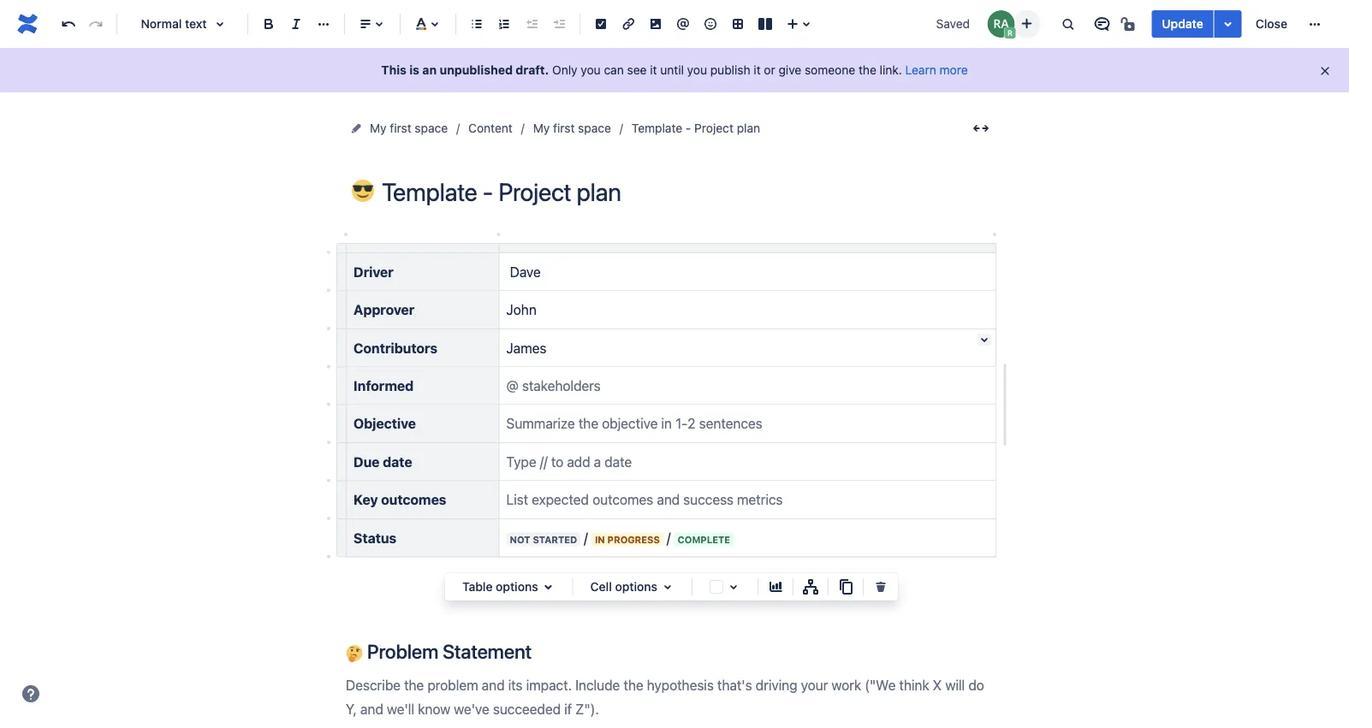Task type: vqa. For each thing, say whether or not it's contained in the screenshot.
due date
yes



Task type: describe. For each thing, give the bounding box(es) containing it.
table options
[[462, 580, 538, 594]]

unpublished
[[440, 63, 513, 77]]

text
[[185, 17, 207, 31]]

2 my first space from the left
[[533, 121, 611, 135]]

Give this page a title text field
[[382, 178, 996, 206]]

expand dropdown menu image
[[657, 577, 678, 598]]

update
[[1162, 17, 1203, 31]]

james
[[506, 340, 546, 356]]

emoji image
[[700, 14, 721, 34]]

status
[[354, 530, 397, 546]]

1 my first space from the left
[[370, 121, 448, 135]]

2 my from the left
[[533, 121, 550, 135]]

ruby anderson image
[[987, 10, 1015, 38]]

close button
[[1245, 10, 1298, 38]]

mention image
[[673, 14, 693, 34]]

redo ⌘⇧z image
[[86, 14, 106, 34]]

space for first the my first space link from right
[[578, 121, 611, 135]]

or
[[764, 63, 775, 77]]

italic ⌘i image
[[286, 14, 306, 34]]

started
[[533, 534, 577, 545]]

content
[[468, 121, 513, 135]]

cell background image
[[723, 577, 744, 598]]

help image
[[21, 684, 41, 705]]

not started / in progress / complete
[[510, 530, 730, 546]]

content link
[[468, 118, 513, 139]]

action item image
[[591, 14, 611, 34]]

due date
[[354, 454, 412, 470]]

template - project plan
[[632, 121, 760, 135]]

1 my from the left
[[370, 121, 387, 135]]

dismiss image
[[1318, 64, 1332, 78]]

table
[[462, 580, 493, 594]]

indent tab image
[[549, 14, 569, 34]]

more formatting image
[[313, 14, 334, 34]]

update button
[[1152, 10, 1214, 38]]

1 it from the left
[[650, 63, 657, 77]]

options for cell options
[[615, 580, 657, 594]]

more
[[940, 63, 968, 77]]

bullet list ⌘⇧8 image
[[467, 14, 487, 34]]

cell options button
[[580, 577, 685, 598]]

plan
[[737, 121, 760, 135]]

1 / from the left
[[584, 530, 588, 546]]

first for first the my first space link from right
[[553, 121, 575, 135]]

publish
[[710, 63, 750, 77]]

informed
[[354, 378, 414, 394]]

draft.
[[516, 63, 549, 77]]

2 you from the left
[[687, 63, 707, 77]]

bold ⌘b image
[[259, 14, 279, 34]]

project
[[694, 121, 734, 135]]

move this page image
[[349, 122, 363, 135]]

add image, video, or file image
[[645, 14, 666, 34]]

2 my first space link from the left
[[533, 118, 611, 139]]

due
[[354, 454, 380, 470]]

normal text
[[141, 17, 207, 31]]

learn more link
[[905, 63, 968, 77]]

key
[[354, 492, 378, 508]]

no restrictions image
[[1119, 14, 1140, 34]]

objective
[[354, 416, 416, 432]]

comment icon image
[[1092, 14, 1112, 34]]

table options button
[[452, 577, 566, 598]]

manage connected data image
[[800, 577, 821, 598]]

invite to edit image
[[1016, 13, 1037, 34]]

saved
[[936, 17, 970, 31]]

template - project plan link
[[632, 118, 760, 139]]

this
[[381, 63, 406, 77]]

john
[[506, 302, 537, 318]]

-
[[686, 121, 691, 135]]

the
[[859, 63, 876, 77]]

table image
[[728, 14, 748, 34]]

normal
[[141, 17, 182, 31]]



Task type: locate. For each thing, give the bounding box(es) containing it.
is
[[409, 63, 419, 77]]

it left or
[[754, 63, 761, 77]]

link image
[[618, 14, 639, 34]]

undo ⌘z image
[[58, 14, 79, 34]]

my first space link
[[370, 118, 448, 139], [533, 118, 611, 139]]

1 horizontal spatial my
[[533, 121, 550, 135]]

1 horizontal spatial options
[[615, 580, 657, 594]]

make page full-width image
[[971, 118, 991, 139]]

1 horizontal spatial first
[[553, 121, 575, 135]]

template
[[632, 121, 682, 135]]

you left can at the left top of the page
[[581, 63, 601, 77]]

date
[[383, 454, 412, 470]]

see
[[627, 63, 647, 77]]

0 horizontal spatial space
[[415, 121, 448, 135]]

adjust update settings image
[[1218, 14, 1238, 34]]

options right table
[[496, 580, 538, 594]]

/ left in
[[584, 530, 588, 546]]

my right "move this page" icon
[[370, 121, 387, 135]]

Main content area, start typing to enter text. text field
[[336, 231, 1008, 728]]

first for second the my first space link from right
[[390, 121, 411, 135]]

1 horizontal spatial space
[[578, 121, 611, 135]]

you right until
[[687, 63, 707, 77]]

contributors
[[354, 340, 437, 356]]

dave
[[506, 264, 541, 280]]

find and replace image
[[1057, 14, 1078, 34]]

2 options from the left
[[615, 580, 657, 594]]

:thinking: image
[[346, 645, 363, 663], [346, 645, 363, 663]]

expand dropdown menu image
[[538, 577, 559, 598]]

complete
[[678, 534, 730, 545]]

0 horizontal spatial first
[[390, 121, 411, 135]]

0 horizontal spatial /
[[584, 530, 588, 546]]

space down an
[[415, 121, 448, 135]]

2 it from the left
[[754, 63, 761, 77]]

2 first from the left
[[553, 121, 575, 135]]

0 horizontal spatial my first space link
[[370, 118, 448, 139]]

2 / from the left
[[667, 530, 671, 546]]

give
[[779, 63, 801, 77]]

progress
[[607, 534, 660, 545]]

close
[[1256, 17, 1287, 31]]

my first space right "move this page" icon
[[370, 121, 448, 135]]

problem
[[367, 640, 438, 663]]

statement
[[443, 640, 532, 663]]

link.
[[880, 63, 902, 77]]

1 first from the left
[[390, 121, 411, 135]]

it
[[650, 63, 657, 77], [754, 63, 761, 77]]

1 horizontal spatial it
[[754, 63, 761, 77]]

0 horizontal spatial options
[[496, 580, 538, 594]]

you
[[581, 63, 601, 77], [687, 63, 707, 77]]

0 horizontal spatial my
[[370, 121, 387, 135]]

options for table options
[[496, 580, 538, 594]]

approver
[[354, 302, 414, 318]]

an
[[422, 63, 437, 77]]

1 space from the left
[[415, 121, 448, 135]]

my first space
[[370, 121, 448, 135], [533, 121, 611, 135]]

first
[[390, 121, 411, 135], [553, 121, 575, 135]]

1 options from the left
[[496, 580, 538, 594]]

confluence image
[[14, 10, 41, 38]]

1 you from the left
[[581, 63, 601, 77]]

options right cell
[[615, 580, 657, 594]]

cell
[[590, 580, 612, 594]]

confluence image
[[14, 10, 41, 38]]

0 horizontal spatial you
[[581, 63, 601, 77]]

:sunglasses: image
[[352, 180, 374, 202], [352, 180, 374, 202]]

my first space link down the only
[[533, 118, 611, 139]]

normal text button
[[124, 5, 241, 43]]

chart image
[[765, 577, 786, 598]]

cell options
[[590, 580, 657, 594]]

more image
[[1305, 14, 1325, 34]]

space for second the my first space link from right
[[415, 121, 448, 135]]

problem statement
[[363, 640, 532, 663]]

options
[[496, 580, 538, 594], [615, 580, 657, 594]]

learn
[[905, 63, 936, 77]]

my first space link right "move this page" icon
[[370, 118, 448, 139]]

outdent ⇧tab image
[[521, 14, 542, 34]]

1 horizontal spatial you
[[687, 63, 707, 77]]

someone
[[805, 63, 855, 77]]

space down can at the left top of the page
[[578, 121, 611, 135]]

1 horizontal spatial my first space link
[[533, 118, 611, 139]]

in
[[595, 534, 605, 545]]

first down the only
[[553, 121, 575, 135]]

1 horizontal spatial my first space
[[533, 121, 611, 135]]

can
[[604, 63, 624, 77]]

1 my first space link from the left
[[370, 118, 448, 139]]

remove image
[[871, 577, 891, 598]]

it right see
[[650, 63, 657, 77]]

0 horizontal spatial my first space
[[370, 121, 448, 135]]

my first space down the only
[[533, 121, 611, 135]]

not
[[510, 534, 530, 545]]

align left image
[[355, 14, 376, 34]]

this is an unpublished draft. only you can see it until you publish it or give someone the link. learn more
[[381, 63, 968, 77]]

2 space from the left
[[578, 121, 611, 135]]

copy image
[[835, 577, 856, 598]]

first right "move this page" icon
[[390, 121, 411, 135]]

driver
[[354, 264, 394, 280]]

/
[[584, 530, 588, 546], [667, 530, 671, 546]]

only
[[552, 63, 577, 77]]

0 horizontal spatial it
[[650, 63, 657, 77]]

numbered list ⌘⇧7 image
[[494, 14, 514, 34]]

/ right progress
[[667, 530, 671, 546]]

1 horizontal spatial /
[[667, 530, 671, 546]]

my
[[370, 121, 387, 135], [533, 121, 550, 135]]

until
[[660, 63, 684, 77]]

space
[[415, 121, 448, 135], [578, 121, 611, 135]]

key outcomes
[[354, 492, 446, 508]]

my right content
[[533, 121, 550, 135]]

outcomes
[[381, 492, 446, 508]]

layouts image
[[755, 14, 776, 34]]



